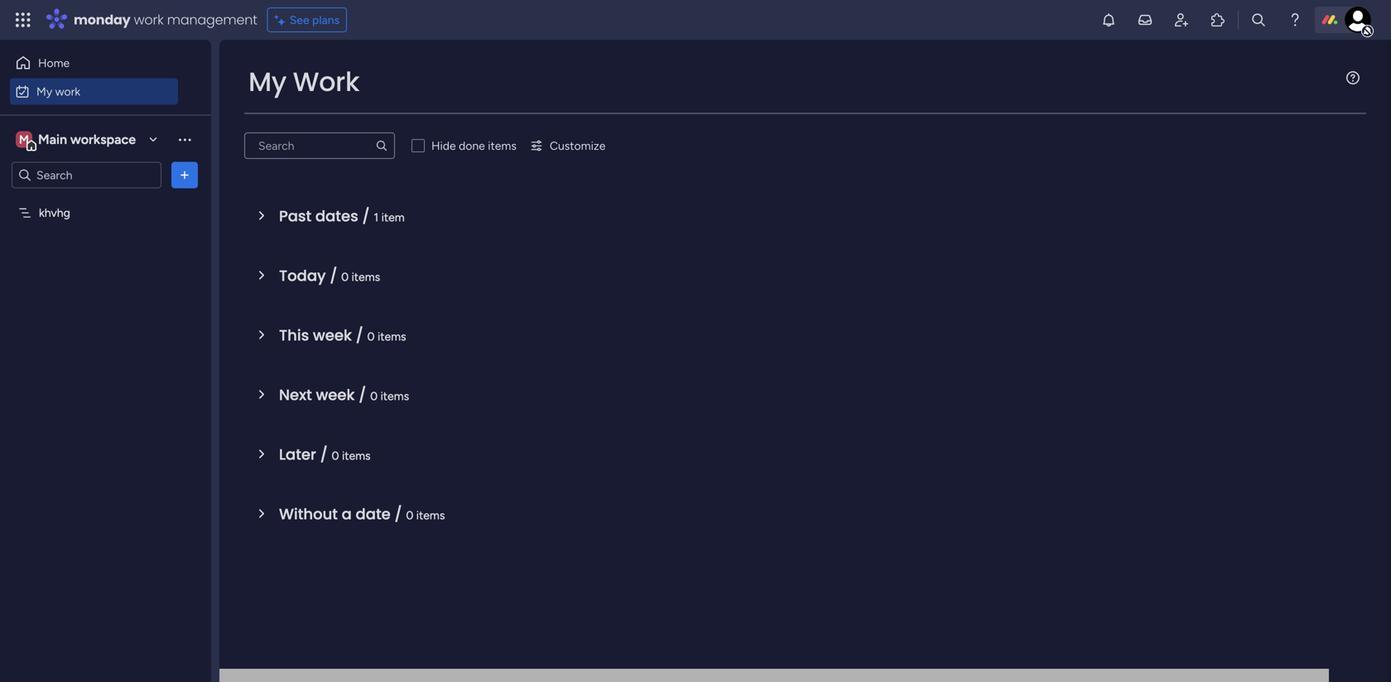 Task type: vqa. For each thing, say whether or not it's contained in the screenshot.
Workspace options "icon" on the left of the page
yes



Task type: describe. For each thing, give the bounding box(es) containing it.
0 inside later / 0 items
[[332, 449, 339, 463]]

work for my
[[55, 85, 80, 99]]

my for my work
[[36, 85, 52, 99]]

khvhg list box
[[0, 196, 211, 451]]

hide
[[432, 139, 456, 153]]

workspace image
[[16, 130, 32, 149]]

invite members image
[[1174, 12, 1190, 28]]

home
[[38, 56, 70, 70]]

workspace
[[70, 132, 136, 147]]

items inside this week / 0 items
[[378, 330, 406, 344]]

khvhg
[[39, 206, 70, 220]]

work for monday
[[134, 10, 164, 29]]

without a date / 0 items
[[279, 504, 445, 525]]

monday
[[74, 10, 131, 29]]

monday work management
[[74, 10, 257, 29]]

past
[[279, 206, 312, 227]]

a
[[342, 504, 352, 525]]

date
[[356, 504, 391, 525]]

0 inside without a date / 0 items
[[406, 509, 414, 523]]

/ right date
[[395, 504, 402, 525]]

see plans
[[290, 13, 340, 27]]

help image
[[1287, 12, 1304, 28]]

Filter dashboard by text search field
[[244, 133, 395, 159]]

main workspace
[[38, 132, 136, 147]]

see
[[290, 13, 310, 27]]

options image
[[176, 167, 193, 183]]

m
[[19, 133, 29, 147]]

customize
[[550, 139, 606, 153]]

later
[[279, 444, 316, 466]]

apps image
[[1210, 12, 1227, 28]]

customize button
[[523, 133, 612, 159]]

workspace options image
[[176, 131, 193, 148]]

inbox image
[[1137, 12, 1154, 28]]

select product image
[[15, 12, 31, 28]]

notifications image
[[1101, 12, 1118, 28]]

Search in workspace field
[[35, 166, 138, 185]]

later / 0 items
[[279, 444, 371, 466]]

my work button
[[10, 78, 178, 105]]

gary orlando image
[[1345, 7, 1372, 33]]

menu image
[[1347, 71, 1360, 85]]

1
[[374, 210, 379, 225]]

/ down this week / 0 items
[[359, 385, 367, 406]]

0 inside this week / 0 items
[[367, 330, 375, 344]]



Task type: locate. For each thing, give the bounding box(es) containing it.
0 vertical spatial work
[[134, 10, 164, 29]]

/ right 'later'
[[320, 444, 328, 466]]

week for this
[[313, 325, 352, 346]]

see plans button
[[267, 7, 347, 32]]

1 vertical spatial week
[[316, 385, 355, 406]]

item
[[382, 210, 405, 225]]

work
[[134, 10, 164, 29], [55, 85, 80, 99]]

option
[[0, 198, 211, 201]]

/ up next week / 0 items
[[356, 325, 364, 346]]

my
[[249, 63, 287, 100], [36, 85, 52, 99]]

items inside later / 0 items
[[342, 449, 371, 463]]

items inside today / 0 items
[[352, 270, 380, 284]]

items inside without a date / 0 items
[[417, 509, 445, 523]]

items down this week / 0 items
[[381, 389, 409, 403]]

/
[[362, 206, 370, 227], [330, 266, 338, 287], [356, 325, 364, 346], [359, 385, 367, 406], [320, 444, 328, 466], [395, 504, 402, 525]]

without
[[279, 504, 338, 525]]

next
[[279, 385, 312, 406]]

0 up next week / 0 items
[[367, 330, 375, 344]]

items right done
[[488, 139, 517, 153]]

this week / 0 items
[[279, 325, 406, 346]]

0 right 'later'
[[332, 449, 339, 463]]

my work
[[36, 85, 80, 99]]

search everything image
[[1251, 12, 1268, 28]]

items inside next week / 0 items
[[381, 389, 409, 403]]

work
[[293, 63, 360, 100]]

0 horizontal spatial work
[[55, 85, 80, 99]]

search image
[[375, 139, 389, 152]]

0 inside today / 0 items
[[341, 270, 349, 284]]

1 horizontal spatial work
[[134, 10, 164, 29]]

week for next
[[316, 385, 355, 406]]

1 horizontal spatial my
[[249, 63, 287, 100]]

items
[[488, 139, 517, 153], [352, 270, 380, 284], [378, 330, 406, 344], [381, 389, 409, 403], [342, 449, 371, 463], [417, 509, 445, 523]]

today / 0 items
[[279, 266, 380, 287]]

week
[[313, 325, 352, 346], [316, 385, 355, 406]]

/ left 1 at the left of the page
[[362, 206, 370, 227]]

hide done items
[[432, 139, 517, 153]]

my down the home
[[36, 85, 52, 99]]

home button
[[10, 50, 178, 76]]

None search field
[[244, 133, 395, 159]]

0
[[341, 270, 349, 284], [367, 330, 375, 344], [370, 389, 378, 403], [332, 449, 339, 463], [406, 509, 414, 523]]

work right the "monday"
[[134, 10, 164, 29]]

items right date
[[417, 509, 445, 523]]

items down 1 at the left of the page
[[352, 270, 380, 284]]

0 right date
[[406, 509, 414, 523]]

my work
[[249, 63, 360, 100]]

my for my work
[[249, 63, 287, 100]]

today
[[279, 266, 326, 287]]

0 down this week / 0 items
[[370, 389, 378, 403]]

work down the home
[[55, 85, 80, 99]]

items up next week / 0 items
[[378, 330, 406, 344]]

week right next
[[316, 385, 355, 406]]

past dates / 1 item
[[279, 206, 405, 227]]

0 right today
[[341, 270, 349, 284]]

/ right today
[[330, 266, 338, 287]]

0 inside next week / 0 items
[[370, 389, 378, 403]]

management
[[167, 10, 257, 29]]

items right 'later'
[[342, 449, 371, 463]]

0 vertical spatial week
[[313, 325, 352, 346]]

my inside button
[[36, 85, 52, 99]]

this
[[279, 325, 309, 346]]

0 horizontal spatial my
[[36, 85, 52, 99]]

plans
[[312, 13, 340, 27]]

workspace selection element
[[16, 130, 138, 151]]

week right this
[[313, 325, 352, 346]]

next week / 0 items
[[279, 385, 409, 406]]

done
[[459, 139, 485, 153]]

main
[[38, 132, 67, 147]]

dates
[[316, 206, 358, 227]]

1 vertical spatial work
[[55, 85, 80, 99]]

work inside button
[[55, 85, 80, 99]]

my left work
[[249, 63, 287, 100]]



